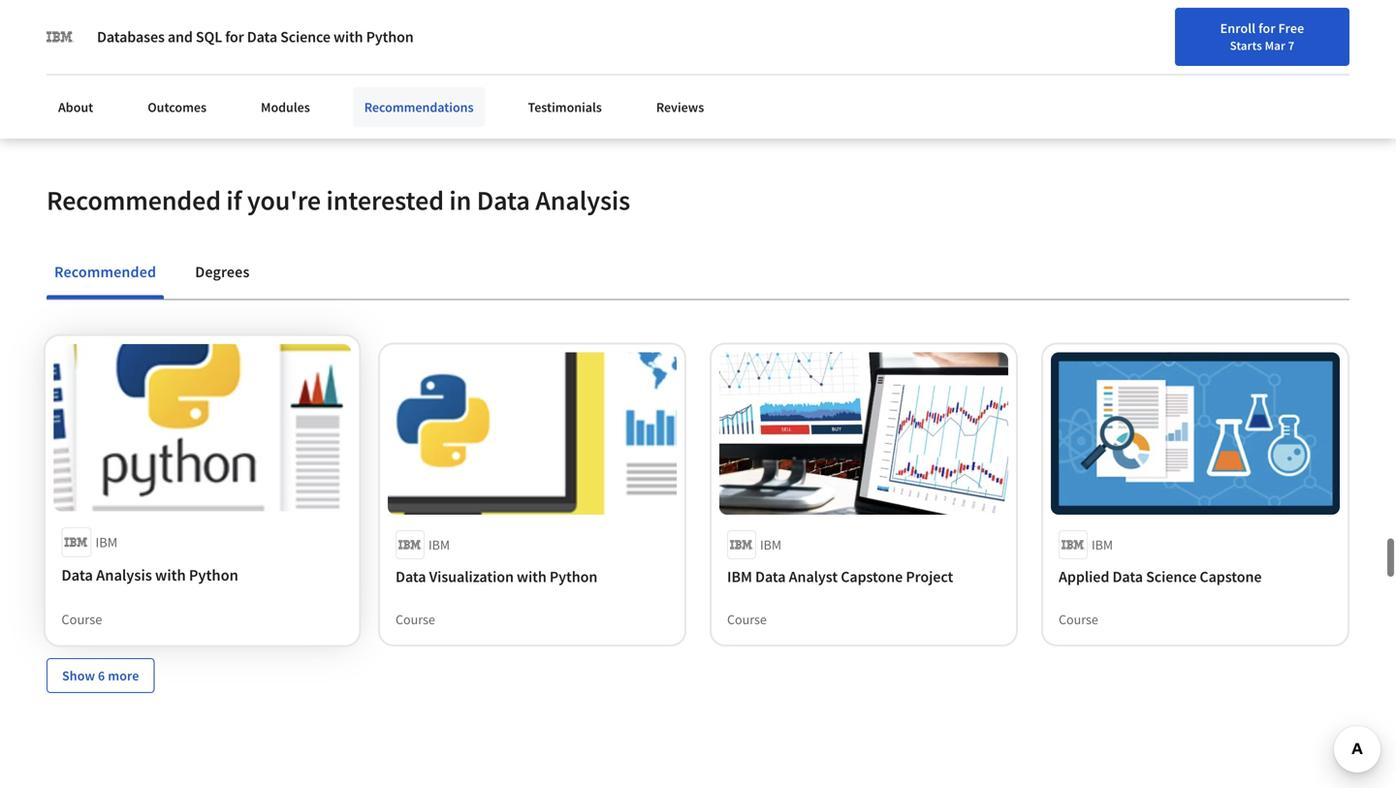 Task type: vqa. For each thing, say whether or not it's contained in the screenshot.
second Course from right
yes



Task type: locate. For each thing, give the bounding box(es) containing it.
procedures
[[287, 17, 360, 36]]

ibm for applied data science capstone
[[1092, 536, 1113, 553]]

recommendations
[[364, 98, 474, 116]]

0 horizontal spatial analysis
[[96, 565, 152, 585]]

ibm for ibm data analyst capstone project
[[760, 536, 781, 553]]

for inside join for free link
[[1339, 25, 1356, 42]]

sheet: left join
[[152, 56, 194, 75]]

cheat for sql cheat sheet: views, stored procedures and transactions
[[112, 17, 149, 36]]

in
[[449, 183, 471, 217]]

1 horizontal spatial for
[[1258, 19, 1276, 37]]

capstone
[[841, 567, 903, 586], [1200, 567, 1262, 586]]

testimonials link
[[516, 87, 613, 127]]

course for ibm data analyst capstone project
[[727, 611, 767, 628]]

sql right ibm image
[[82, 17, 109, 36]]

ibm
[[95, 533, 117, 551], [429, 536, 450, 553], [760, 536, 781, 553], [1092, 536, 1113, 553], [727, 567, 752, 586]]

science
[[280, 27, 330, 47], [1146, 567, 1197, 586]]

1 vertical spatial analysis
[[96, 565, 152, 585]]

mar
[[1265, 38, 1285, 53]]

2 capstone from the left
[[1200, 567, 1262, 586]]

course
[[61, 610, 102, 628], [396, 611, 435, 628], [727, 611, 767, 628], [1059, 611, 1098, 628]]

ibm for data visualization with python
[[429, 536, 450, 553]]

2 horizontal spatial with
[[517, 567, 547, 586]]

show 6 more
[[62, 667, 139, 684]]

recommended
[[47, 183, 221, 217], [54, 262, 156, 281]]

recommendation tabs tab list
[[47, 248, 1349, 299]]

sheet: for join
[[152, 56, 194, 75]]

sql down coursera 'image'
[[82, 56, 109, 75]]

0 horizontal spatial capstone
[[841, 567, 903, 586]]

analyst
[[789, 567, 838, 586]]

outcomes link
[[136, 87, 218, 127]]

science up •
[[280, 27, 330, 47]]

collection element
[[35, 300, 1361, 724]]

1 cheat from the top
[[112, 17, 149, 36]]

1 horizontal spatial science
[[1146, 567, 1197, 586]]

free inside the enroll for free starts mar 7
[[1278, 19, 1304, 37]]

1 horizontal spatial analysis
[[535, 183, 630, 217]]

for up mar
[[1258, 19, 1276, 37]]

data analysis with python link
[[61, 565, 343, 585]]

•
[[313, 56, 318, 75]]

free up 7
[[1278, 19, 1304, 37]]

python for data analysis with python
[[189, 565, 238, 585]]

2 course from the left
[[396, 611, 435, 628]]

data
[[247, 27, 277, 47], [477, 183, 530, 217], [61, 565, 93, 585], [396, 567, 426, 586], [755, 567, 786, 586], [1112, 567, 1143, 586]]

ibm for data analysis with python
[[95, 533, 117, 551]]

1 sheet: from the top
[[152, 17, 194, 36]]

free right join
[[1359, 25, 1385, 42]]

recommended for recommended
[[54, 262, 156, 281]]

sheet:
[[152, 17, 194, 36], [152, 56, 194, 75]]

1 vertical spatial recommended
[[54, 262, 156, 281]]

join for free
[[1310, 25, 1385, 42]]

ibm data analyst capstone project link
[[727, 567, 1000, 586]]

and left views,
[[168, 27, 193, 47]]

2 sheet: from the top
[[152, 56, 194, 75]]

ibm up visualization
[[429, 536, 450, 553]]

career
[[1202, 22, 1240, 40]]

enroll
[[1220, 19, 1256, 37]]

0 vertical spatial cheat
[[112, 17, 149, 36]]

0 vertical spatial recommended
[[47, 183, 221, 217]]

capstone for science
[[1200, 567, 1262, 586]]

2 horizontal spatial for
[[1339, 25, 1356, 42]]

outcomes
[[148, 98, 207, 116]]

join
[[197, 56, 229, 75]]

free for enroll for free starts mar 7
[[1278, 19, 1304, 37]]

ibm up ibm data analyst capstone project
[[760, 536, 781, 553]]

and up minutes at the left top
[[363, 17, 388, 36]]

you're
[[247, 183, 321, 217]]

sql up join
[[196, 27, 222, 47]]

1 vertical spatial science
[[1146, 567, 1197, 586]]

starts
[[1230, 38, 1262, 53]]

analysis inside collection element
[[96, 565, 152, 585]]

new
[[1174, 22, 1199, 40]]

4 course from the left
[[1059, 611, 1098, 628]]

find your new career link
[[1108, 19, 1249, 44]]

free for join for free
[[1359, 25, 1385, 42]]

0 horizontal spatial free
[[1278, 19, 1304, 37]]

and
[[363, 17, 388, 36], [168, 27, 193, 47]]

0 horizontal spatial and
[[168, 27, 193, 47]]

for right join
[[1339, 25, 1356, 42]]

None search field
[[277, 12, 596, 51]]

minutes
[[344, 56, 397, 75]]

databases and sql for data science with python
[[97, 27, 414, 47]]

analysis
[[535, 183, 630, 217], [96, 565, 152, 585]]

show
[[62, 667, 95, 684]]

show 6 more button
[[47, 658, 155, 693]]

for
[[1258, 19, 1276, 37], [1339, 25, 1356, 42], [225, 27, 244, 47]]

sheet: for views,
[[152, 17, 194, 36]]

1 horizontal spatial capstone
[[1200, 567, 1262, 586]]

0 vertical spatial sheet:
[[152, 17, 194, 36]]

sheet: left views,
[[152, 17, 194, 36]]

1 vertical spatial cheat
[[112, 56, 149, 75]]

3 course from the left
[[727, 611, 767, 628]]

1 capstone from the left
[[841, 567, 903, 586]]

with
[[333, 27, 363, 47], [155, 565, 186, 585], [517, 567, 547, 586]]

1 vertical spatial sheet:
[[152, 56, 194, 75]]

0 horizontal spatial with
[[155, 565, 186, 585]]

0 horizontal spatial python
[[189, 565, 238, 585]]

1 horizontal spatial free
[[1359, 25, 1385, 42]]

python
[[366, 27, 414, 47], [189, 565, 238, 585], [550, 567, 597, 586]]

ibm up data analysis with python at left
[[95, 533, 117, 551]]

coursera image
[[23, 16, 146, 47]]

for for enroll
[[1258, 19, 1276, 37]]

science right applied at right bottom
[[1146, 567, 1197, 586]]

15
[[326, 56, 341, 75]]

degrees button
[[187, 248, 257, 295]]

enroll for free starts mar 7
[[1220, 19, 1304, 53]]

sql
[[82, 17, 109, 36], [196, 27, 222, 47], [82, 56, 109, 75]]

about link
[[47, 87, 105, 127]]

for inside the enroll for free starts mar 7
[[1258, 19, 1276, 37]]

find
[[1118, 22, 1143, 40]]

cheat right ibm image
[[112, 17, 149, 36]]

ibm up applied at right bottom
[[1092, 536, 1113, 553]]

visualization
[[429, 567, 514, 586]]

cheat down the databases at the top of page
[[112, 56, 149, 75]]

recommended inside button
[[54, 262, 156, 281]]

cheat
[[112, 17, 149, 36], [112, 56, 149, 75]]

log in link
[[1249, 19, 1303, 43]]

for up sql cheat sheet: join statements • 15 minutes
[[225, 27, 244, 47]]

0 horizontal spatial science
[[280, 27, 330, 47]]

stored
[[241, 17, 284, 36]]

transactions
[[391, 17, 474, 36]]

1 horizontal spatial with
[[333, 27, 363, 47]]

join for free link
[[1305, 15, 1390, 52]]

2 cheat from the top
[[112, 56, 149, 75]]

sql for views,
[[82, 17, 109, 36]]

data visualization with python link
[[396, 567, 669, 586]]

free
[[1278, 19, 1304, 37], [1359, 25, 1385, 42]]

2 horizontal spatial python
[[550, 567, 597, 586]]

1 course from the left
[[61, 610, 102, 628]]

log
[[1259, 22, 1280, 40]]



Task type: describe. For each thing, give the bounding box(es) containing it.
sql cheat sheet: join statements • 15 minutes
[[82, 56, 397, 75]]

degrees
[[195, 262, 250, 281]]

recommended button
[[47, 248, 164, 295]]

for for join
[[1339, 25, 1356, 42]]

with for data visualization with python
[[517, 567, 547, 586]]

sql for join
[[82, 56, 109, 75]]

reviews link
[[645, 87, 716, 127]]

7
[[1288, 38, 1295, 53]]

recommendations link
[[353, 87, 485, 127]]

find your new career
[[1118, 22, 1240, 40]]

recommended for recommended if you're interested in data analysis
[[47, 183, 221, 217]]

views,
[[197, 17, 238, 36]]

your
[[1146, 22, 1171, 40]]

ibm image
[[47, 23, 74, 50]]

data visualization with python
[[396, 567, 597, 586]]

interested
[[326, 183, 444, 217]]

1 horizontal spatial and
[[363, 17, 388, 36]]

0 vertical spatial analysis
[[535, 183, 630, 217]]

reviews
[[656, 98, 704, 116]]

if
[[226, 183, 242, 217]]

cheat for sql cheat sheet: join statements • 15 minutes
[[112, 56, 149, 75]]

testimonials
[[528, 98, 602, 116]]

python for data visualization with python
[[550, 567, 597, 586]]

course for applied data science capstone
[[1059, 611, 1098, 628]]

1 horizontal spatial python
[[366, 27, 414, 47]]

science inside collection element
[[1146, 567, 1197, 586]]

log in
[[1259, 22, 1293, 40]]

data analysis with python
[[61, 565, 238, 585]]

applied data science capstone link
[[1059, 567, 1332, 586]]

modules link
[[249, 87, 322, 127]]

course for data analysis with python
[[61, 610, 102, 628]]

databases
[[97, 27, 165, 47]]

ibm data analyst capstone project
[[727, 567, 953, 586]]

sql cheat sheet: views, stored procedures and transactions
[[82, 17, 474, 36]]

recommended if you're interested in data analysis
[[47, 183, 630, 217]]

course for data visualization with python
[[396, 611, 435, 628]]

in
[[1282, 22, 1293, 40]]

statements
[[232, 56, 305, 75]]

0 vertical spatial science
[[280, 27, 330, 47]]

ibm left analyst
[[727, 567, 752, 586]]

applied data science capstone
[[1059, 567, 1262, 586]]

with for data analysis with python
[[155, 565, 186, 585]]

applied
[[1059, 567, 1109, 586]]

about
[[58, 98, 93, 116]]

modules
[[261, 98, 310, 116]]

join
[[1310, 25, 1336, 42]]

0 horizontal spatial for
[[225, 27, 244, 47]]

project
[[906, 567, 953, 586]]

capstone for analyst
[[841, 567, 903, 586]]

more
[[108, 667, 139, 684]]

6
[[98, 667, 105, 684]]



